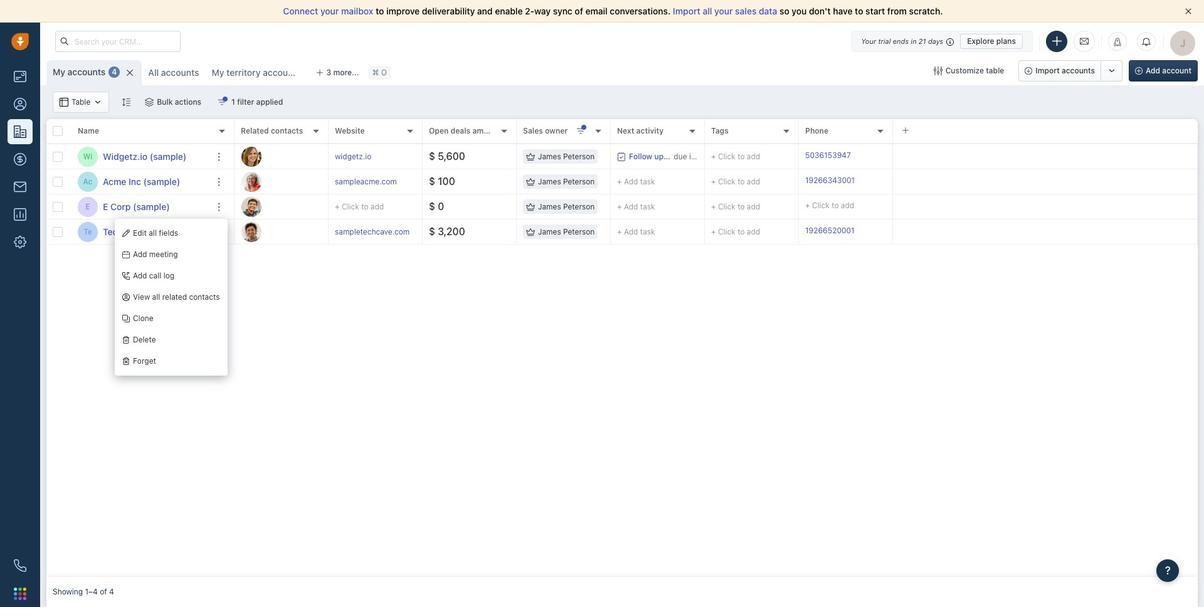 Task type: locate. For each thing, give the bounding box(es) containing it.
$ for $ 3,200
[[429, 226, 435, 237]]

filter
[[237, 97, 254, 107]]

import inside button
[[1036, 66, 1060, 75]]

all right view
[[152, 292, 160, 302]]

l image
[[241, 172, 262, 192]]

j image
[[241, 146, 262, 166]]

4 inside my accounts 4
[[112, 67, 117, 77]]

1 vertical spatial + add task
[[617, 202, 655, 211]]

widgetz.io (sample) link
[[103, 150, 186, 163]]

add for $ 5,600
[[747, 152, 760, 161]]

$ for $ 100
[[429, 176, 435, 187]]

4 $ from the top
[[429, 226, 435, 237]]

1 horizontal spatial e
[[103, 201, 108, 212]]

19266520001
[[805, 226, 855, 235]]

click for $ 0
[[718, 202, 735, 211]]

my territory accounts button
[[205, 60, 306, 85], [212, 67, 301, 78]]

3 james peterson from the top
[[538, 202, 595, 211]]

your
[[861, 37, 876, 45]]

2 james peterson from the top
[[538, 177, 595, 186]]

all for related
[[152, 292, 160, 302]]

cell for $ 100
[[893, 169, 1198, 194]]

meeting
[[149, 250, 178, 259]]

1 james peterson from the top
[[538, 152, 595, 161]]

cell for $ 3,200
[[893, 219, 1198, 244]]

4
[[112, 67, 117, 77], [109, 587, 114, 597]]

ends
[[893, 37, 909, 45]]

1 horizontal spatial contacts
[[271, 126, 303, 136]]

add account button
[[1129, 60, 1198, 82]]

3 $ from the top
[[429, 201, 435, 212]]

of right sync
[[575, 6, 583, 16]]

0 horizontal spatial your
[[320, 6, 339, 16]]

showing 1–4 of 4
[[53, 587, 114, 597]]

account
[[1162, 66, 1191, 75]]

accounts for my
[[68, 66, 106, 77]]

task
[[640, 177, 655, 186], [640, 202, 655, 211], [640, 227, 655, 236]]

accounts for all
[[161, 67, 199, 78]]

add
[[1146, 66, 1160, 75], [624, 177, 638, 186], [624, 202, 638, 211], [624, 227, 638, 236], [133, 250, 147, 259], [133, 271, 147, 281]]

next
[[617, 126, 634, 136]]

$ for $ 0
[[429, 201, 435, 212]]

actions
[[175, 97, 201, 107]]

open
[[429, 126, 449, 136]]

0 horizontal spatial days
[[704, 151, 721, 161]]

cell for $ 0
[[893, 194, 1198, 219]]

accounts up table at the top
[[68, 66, 106, 77]]

plans
[[996, 36, 1016, 45]]

0 vertical spatial task
[[640, 177, 655, 186]]

e for e corp (sample)
[[103, 201, 108, 212]]

1 vertical spatial task
[[640, 202, 655, 211]]

1 $ from the top
[[429, 151, 435, 162]]

peterson for $ 3,200
[[563, 227, 595, 236]]

1 horizontal spatial my
[[212, 67, 224, 78]]

explore plans
[[967, 36, 1016, 45]]

my left territory
[[212, 67, 224, 78]]

days inside press space to select this row. row
[[704, 151, 721, 161]]

press space to select this row. row containing acme inc (sample)
[[46, 169, 235, 194]]

add for $ 0
[[747, 202, 760, 211]]

(sample) inside "link"
[[143, 176, 180, 187]]

2 peterson from the top
[[563, 177, 595, 186]]

1 james from the top
[[538, 152, 561, 161]]

accounts
[[1062, 66, 1095, 75], [68, 66, 106, 77], [161, 67, 199, 78], [263, 67, 301, 78]]

in left 2 at the right top of page
[[689, 151, 695, 161]]

row group
[[46, 144, 235, 245], [235, 144, 1198, 245]]

$ left 3,200
[[429, 226, 435, 237]]

e left corp
[[103, 201, 108, 212]]

0 vertical spatial + add task
[[617, 177, 655, 186]]

4 right 1–4
[[109, 587, 114, 597]]

0 horizontal spatial in
[[689, 151, 695, 161]]

1 vertical spatial of
[[100, 587, 107, 597]]

all right edit
[[149, 229, 157, 238]]

james for 3,200
[[538, 227, 561, 236]]

cell
[[893, 144, 1198, 169], [893, 169, 1198, 194], [893, 194, 1198, 219], [893, 219, 1198, 244]]

days right 21
[[928, 37, 943, 45]]

menu
[[115, 219, 227, 376]]

+ click to add for $ 100
[[711, 177, 760, 186]]

0 vertical spatial in
[[911, 37, 917, 45]]

3 james from the top
[[538, 202, 561, 211]]

days right 2 at the right top of page
[[704, 151, 721, 161]]

e down ac
[[86, 202, 90, 211]]

of right 1–4
[[100, 587, 107, 597]]

explore plans link
[[960, 34, 1023, 49]]

my accounts link
[[53, 66, 106, 78]]

forget
[[133, 356, 156, 366]]

in left 21
[[911, 37, 917, 45]]

from
[[887, 6, 907, 16]]

3 task from the top
[[640, 227, 655, 236]]

to
[[376, 6, 384, 16], [855, 6, 863, 16], [738, 152, 745, 161], [738, 177, 745, 186], [832, 201, 839, 210], [361, 202, 368, 211], [738, 202, 745, 211], [738, 227, 745, 236]]

0 vertical spatial import
[[673, 6, 700, 16]]

5036153947 link
[[805, 150, 851, 163]]

s image
[[241, 222, 262, 242]]

container_wx8msf4aqz5i3rn1 image inside "1 filter applied" button
[[218, 98, 226, 107]]

phone
[[805, 126, 828, 136]]

james peterson for $ 3,200
[[538, 227, 595, 236]]

0 vertical spatial 4
[[112, 67, 117, 77]]

task for $ 100
[[640, 177, 655, 186]]

+ click to add for $ 3,200
[[711, 227, 760, 236]]

2 + add task from the top
[[617, 202, 655, 211]]

bulk
[[157, 97, 173, 107]]

$ 0
[[429, 201, 444, 212]]

connect your mailbox link
[[283, 6, 376, 16]]

add
[[747, 152, 760, 161], [747, 177, 760, 186], [841, 201, 854, 210], [371, 202, 384, 211], [747, 202, 760, 211], [747, 227, 760, 236]]

due
[[674, 151, 687, 161]]

$ 3,200
[[429, 226, 465, 237]]

of
[[575, 6, 583, 16], [100, 587, 107, 597]]

my for my accounts 4
[[53, 66, 65, 77]]

2 cell from the top
[[893, 169, 1198, 194]]

$ left the '5,600' at the top of the page
[[429, 151, 435, 162]]

4 cell from the top
[[893, 219, 1198, 244]]

2 vertical spatial all
[[152, 292, 160, 302]]

container_wx8msf4aqz5i3rn1 image
[[934, 66, 942, 75], [145, 98, 154, 107], [526, 152, 535, 161], [526, 202, 535, 211]]

accounts right all
[[161, 67, 199, 78]]

0 vertical spatial days
[[928, 37, 943, 45]]

press space to select this row. row containing widgetz.io (sample)
[[46, 144, 235, 169]]

accounts up applied
[[263, 67, 301, 78]]

2 row group from the left
[[235, 144, 1198, 245]]

wi
[[83, 152, 92, 161]]

grid containing $ 5,600
[[46, 118, 1198, 577]]

james for 5,600
[[538, 152, 561, 161]]

1 vertical spatial in
[[689, 151, 695, 161]]

press space to select this row. row containing $ 0
[[235, 194, 1198, 219]]

contacts inside grid
[[271, 126, 303, 136]]

1 vertical spatial all
[[149, 229, 157, 238]]

my up 'table' 'dropdown button'
[[53, 66, 65, 77]]

your left sales
[[714, 6, 733, 16]]

click for $ 3,200
[[718, 227, 735, 236]]

trial
[[878, 37, 891, 45]]

0 vertical spatial contacts
[[271, 126, 303, 136]]

import accounts group
[[1019, 60, 1123, 82]]

+ click to add for $ 0
[[711, 202, 760, 211]]

1 horizontal spatial your
[[714, 6, 733, 16]]

3 cell from the top
[[893, 194, 1198, 219]]

3 peterson from the top
[[563, 202, 595, 211]]

1 vertical spatial contacts
[[189, 292, 220, 302]]

task for $ 0
[[640, 202, 655, 211]]

table
[[986, 66, 1004, 75]]

peterson
[[563, 152, 595, 161], [563, 177, 595, 186], [563, 202, 595, 211], [563, 227, 595, 236]]

press space to select this row. row containing e corp (sample)
[[46, 194, 235, 219]]

scratch.
[[909, 6, 943, 16]]

press space to select this row. row containing techcave (sample)
[[46, 219, 235, 245]]

showing
[[53, 587, 83, 597]]

all accounts button
[[142, 60, 205, 85], [148, 67, 199, 78]]

sales
[[523, 126, 543, 136]]

1 horizontal spatial days
[[928, 37, 943, 45]]

2 vertical spatial task
[[640, 227, 655, 236]]

2 task from the top
[[640, 202, 655, 211]]

import all your sales data link
[[673, 6, 780, 16]]

sales owner
[[523, 126, 568, 136]]

freshworks switcher image
[[14, 587, 26, 600]]

your left mailbox
[[320, 6, 339, 16]]

james for 0
[[538, 202, 561, 211]]

widgetz.io
[[103, 151, 147, 161]]

3,200
[[438, 226, 465, 237]]

1 vertical spatial import
[[1036, 66, 1060, 75]]

4 james from the top
[[538, 227, 561, 236]]

row group containing $ 5,600
[[235, 144, 1198, 245]]

o
[[381, 68, 387, 77]]

accounts for import
[[1062, 66, 1095, 75]]

accounts down send email image
[[1062, 66, 1095, 75]]

sampletechcave.com link
[[335, 227, 410, 236]]

2 $ from the top
[[429, 176, 435, 187]]

19266520001 link
[[805, 225, 855, 238]]

you
[[792, 6, 807, 16]]

0 horizontal spatial my
[[53, 66, 65, 77]]

3
[[326, 68, 331, 77]]

1 + add task from the top
[[617, 177, 655, 186]]

press space to select this row. row
[[46, 144, 235, 169], [235, 144, 1198, 169], [46, 169, 235, 194], [235, 169, 1198, 194], [46, 194, 235, 219], [235, 194, 1198, 219], [46, 219, 235, 245], [235, 219, 1198, 245]]

add account
[[1146, 66, 1191, 75]]

2 vertical spatial + add task
[[617, 227, 655, 236]]

accounts inside button
[[1062, 66, 1095, 75]]

don't
[[809, 6, 831, 16]]

grid
[[46, 118, 1198, 577]]

james
[[538, 152, 561, 161], [538, 177, 561, 186], [538, 202, 561, 211], [538, 227, 561, 236]]

1 vertical spatial days
[[704, 151, 721, 161]]

1 horizontal spatial import
[[1036, 66, 1060, 75]]

$ left 100
[[429, 176, 435, 187]]

techcave (sample) link
[[103, 225, 181, 238]]

e corp (sample)
[[103, 201, 170, 212]]

your
[[320, 6, 339, 16], [714, 6, 733, 16]]

0 vertical spatial of
[[575, 6, 583, 16]]

row group containing widgetz.io (sample)
[[46, 144, 235, 245]]

$ 5,600
[[429, 151, 465, 162]]

due in 2 days
[[674, 151, 721, 161]]

4 james peterson from the top
[[538, 227, 595, 236]]

4 peterson from the top
[[563, 227, 595, 236]]

press space to select this row. row containing $ 3,200
[[235, 219, 1198, 245]]

+ click to add
[[711, 152, 760, 161], [711, 177, 760, 186], [805, 201, 854, 210], [335, 202, 384, 211], [711, 202, 760, 211], [711, 227, 760, 236]]

3 + add task from the top
[[617, 227, 655, 236]]

1 vertical spatial 4
[[109, 587, 114, 597]]

container_wx8msf4aqz5i3rn1 image
[[60, 98, 68, 107], [94, 98, 102, 107], [218, 98, 226, 107], [617, 152, 626, 161], [526, 177, 535, 186], [526, 227, 535, 236]]

all left sales
[[703, 6, 712, 16]]

1 row group from the left
[[46, 144, 235, 245]]

add for $ 100
[[747, 177, 760, 186]]

days
[[928, 37, 943, 45], [704, 151, 721, 161]]

$ left 0
[[429, 201, 435, 212]]

2 james from the top
[[538, 177, 561, 186]]

peterson for $ 100
[[563, 177, 595, 186]]

cell for $ 5,600
[[893, 144, 1198, 169]]

4 down 'search your crm...' text box at left
[[112, 67, 117, 77]]

19266343001 link
[[805, 175, 855, 188]]

e for e
[[86, 202, 90, 211]]

sampleacme.com
[[335, 177, 397, 186]]

⌘ o
[[372, 68, 387, 77]]

$
[[429, 151, 435, 162], [429, 176, 435, 187], [429, 201, 435, 212], [429, 226, 435, 237]]

1 peterson from the top
[[563, 152, 595, 161]]

0 horizontal spatial e
[[86, 202, 90, 211]]

2-
[[525, 6, 534, 16]]

related
[[241, 126, 269, 136]]

1 cell from the top
[[893, 144, 1198, 169]]

1 task from the top
[[640, 177, 655, 186]]



Task type: describe. For each thing, give the bounding box(es) containing it.
customize table button
[[925, 60, 1012, 82]]

applied
[[256, 97, 283, 107]]

$ for $ 5,600
[[429, 151, 435, 162]]

deliverability
[[422, 6, 475, 16]]

related
[[162, 292, 187, 302]]

have
[[833, 6, 853, 16]]

+ add task for $ 0
[[617, 202, 655, 211]]

more...
[[333, 68, 359, 77]]

log
[[163, 271, 174, 281]]

and
[[477, 6, 493, 16]]

data
[[759, 6, 777, 16]]

name
[[78, 126, 99, 136]]

related contacts
[[241, 126, 303, 136]]

acme
[[103, 176, 126, 187]]

1 horizontal spatial in
[[911, 37, 917, 45]]

0 horizontal spatial import
[[673, 6, 700, 16]]

container_wx8msf4aqz5i3rn1 image inside bulk actions button
[[145, 98, 154, 107]]

sampleacme.com link
[[335, 177, 397, 186]]

my for my territory accounts
[[212, 67, 224, 78]]

Search your CRM... text field
[[55, 31, 181, 52]]

all accounts
[[148, 67, 199, 78]]

add inside add account button
[[1146, 66, 1160, 75]]

connect
[[283, 6, 318, 16]]

all for fields
[[149, 229, 157, 238]]

import accounts button
[[1019, 60, 1101, 82]]

deals
[[451, 126, 470, 136]]

in inside press space to select this row. row
[[689, 151, 695, 161]]

widgetz.io
[[335, 152, 371, 161]]

peterson for $ 5,600
[[563, 152, 595, 161]]

import accounts
[[1036, 66, 1095, 75]]

100
[[438, 176, 455, 187]]

your trial ends in 21 days
[[861, 37, 943, 45]]

add for $ 3,200
[[747, 227, 760, 236]]

0 horizontal spatial of
[[100, 587, 107, 597]]

19266343001
[[805, 175, 855, 185]]

click for $ 100
[[718, 177, 735, 186]]

techcave
[[103, 226, 142, 237]]

acme inc (sample)
[[103, 176, 180, 187]]

press space to select this row. row containing $ 100
[[235, 169, 1198, 194]]

2
[[697, 151, 702, 161]]

widgetz.io (sample)
[[103, 151, 186, 161]]

sales
[[735, 6, 757, 16]]

view all related contacts
[[133, 292, 220, 302]]

widgetz.io link
[[335, 152, 371, 161]]

menu containing edit all fields
[[115, 219, 227, 376]]

explore
[[967, 36, 994, 45]]

21
[[919, 37, 926, 45]]

name column header
[[71, 119, 235, 144]]

j image
[[241, 197, 262, 217]]

+ add task for $ 100
[[617, 177, 655, 186]]

style_myh0__igzzd8unmi image
[[122, 98, 131, 106]]

0 horizontal spatial contacts
[[189, 292, 220, 302]]

techcave (sample)
[[103, 226, 181, 237]]

mailbox
[[341, 6, 373, 16]]

add call log
[[133, 271, 174, 281]]

delete
[[133, 335, 156, 345]]

james for 100
[[538, 177, 561, 186]]

activity
[[636, 126, 664, 136]]

name row
[[46, 119, 235, 144]]

edit all fields
[[133, 229, 178, 238]]

0
[[438, 201, 444, 212]]

acme inc (sample) link
[[103, 175, 180, 188]]

james peterson for $ 100
[[538, 177, 595, 186]]

ac
[[83, 177, 92, 186]]

edit
[[133, 229, 147, 238]]

1 horizontal spatial of
[[575, 6, 583, 16]]

1 your from the left
[[320, 6, 339, 16]]

email
[[585, 6, 608, 16]]

peterson for $ 0
[[563, 202, 595, 211]]

improve
[[386, 6, 420, 16]]

e corp (sample) link
[[103, 200, 170, 213]]

customize
[[945, 66, 984, 75]]

close image
[[1185, 8, 1191, 14]]

phone element
[[8, 553, 33, 578]]

0 vertical spatial all
[[703, 6, 712, 16]]

amount
[[472, 126, 500, 136]]

+ click to add for $ 5,600
[[711, 152, 760, 161]]

customize table
[[945, 66, 1004, 75]]

clone
[[133, 314, 153, 323]]

2 your from the left
[[714, 6, 733, 16]]

bulk actions button
[[137, 92, 210, 113]]

+ add task for $ 3,200
[[617, 227, 655, 236]]

1–4
[[85, 587, 98, 597]]

james peterson for $ 0
[[538, 202, 595, 211]]

way
[[534, 6, 551, 16]]

3 more... button
[[309, 64, 366, 82]]

3 more...
[[326, 68, 359, 77]]

send email image
[[1080, 36, 1089, 47]]

add meeting
[[133, 250, 178, 259]]

bulk actions
[[157, 97, 201, 107]]

table button
[[53, 92, 109, 113]]

what's new image
[[1113, 38, 1122, 46]]

5,600
[[438, 151, 465, 162]]

my accounts 4
[[53, 66, 117, 77]]

container_wx8msf4aqz5i3rn1 image inside the customize table button
[[934, 66, 942, 75]]

1
[[231, 97, 235, 107]]

start
[[866, 6, 885, 16]]

james peterson for $ 5,600
[[538, 152, 595, 161]]

connect your mailbox to improve deliverability and enable 2-way sync of email conversations. import all your sales data so you don't have to start from scratch.
[[283, 6, 943, 16]]

view
[[133, 292, 150, 302]]

task for $ 3,200
[[640, 227, 655, 236]]

inc
[[129, 176, 141, 187]]

owner
[[545, 126, 568, 136]]

open deals amount
[[429, 126, 500, 136]]

⌘
[[372, 68, 379, 77]]

so
[[780, 6, 789, 16]]

call
[[149, 271, 161, 281]]

click for $ 5,600
[[718, 152, 735, 161]]

te
[[84, 227, 92, 236]]

sync
[[553, 6, 572, 16]]

press space to select this row. row containing $ 5,600
[[235, 144, 1198, 169]]

phone image
[[14, 559, 26, 572]]



Task type: vqa. For each thing, say whether or not it's contained in the screenshot.
DON'T
yes



